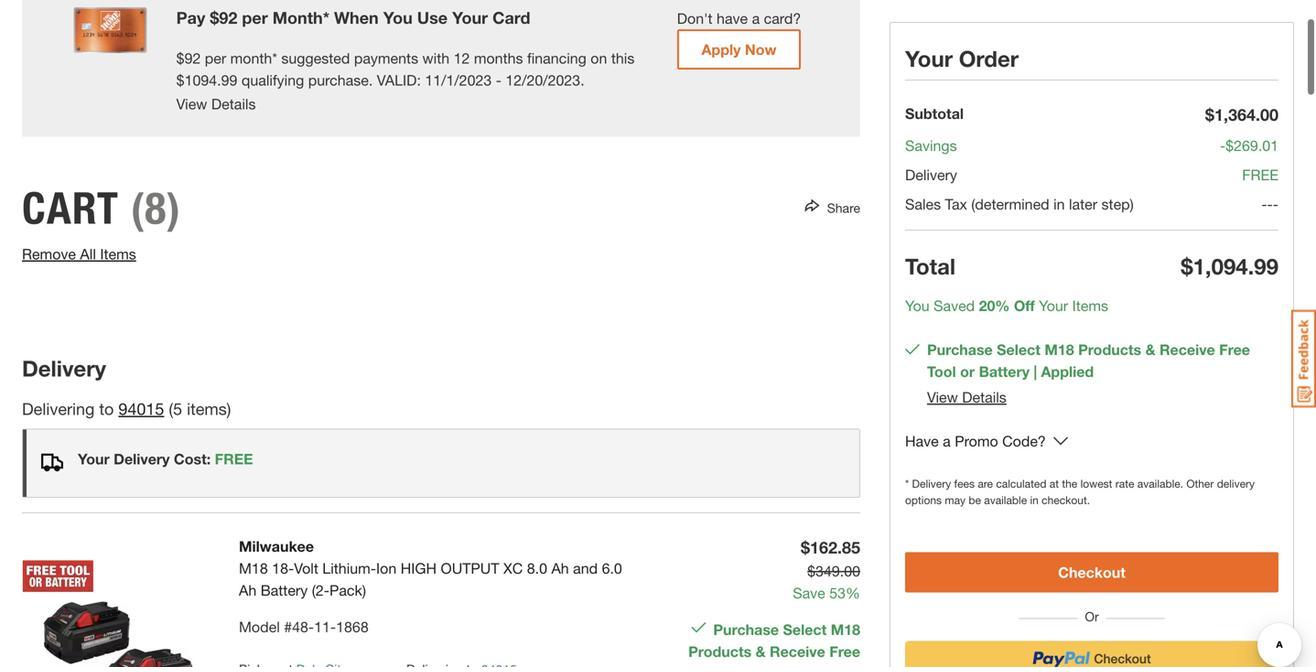 Task type: describe. For each thing, give the bounding box(es) containing it.
all
[[80, 245, 96, 263]]

0 horizontal spatial per
[[205, 49, 226, 67]]

off
[[1014, 297, 1035, 315]]

0 horizontal spatial 92
[[185, 49, 201, 67]]

1 vertical spatial $
[[176, 49, 185, 67]]

(
[[169, 399, 173, 419]]

---
[[1262, 195, 1279, 213]]

xc
[[504, 560, 523, 577]]

purchase select m18 products & receive free tool or battery | applied
[[689, 621, 861, 668]]

* delivery fees are calculated at the lowest rate available. other delivery options may be available in checkout.
[[906, 478, 1255, 507]]

6.0
[[602, 560, 622, 577]]

subtotal
[[906, 105, 964, 122]]

details inside 1094.99 qualifying purchase. valid: 11/1/2023 - 12/20/2023. view details
[[211, 95, 256, 113]]

products for purchase select m18 products & receive free tool or battery | applied
[[689, 643, 752, 661]]

or for purchase select m18 products & receive free tool or battery
[[961, 363, 975, 380]]

select for purchase select m18 products & receive free tool or battery | applied
[[783, 621, 827, 639]]

order
[[959, 45, 1019, 71]]

on
[[591, 49, 607, 67]]

sales
[[906, 195, 941, 213]]

remove
[[22, 245, 76, 263]]

your up subtotal
[[906, 45, 953, 71]]

$ 92 per month* suggested payments with 12
[[176, 49, 470, 67]]

remove all items link
[[22, 245, 136, 263]]

m18 for purchase select m18 products & receive free tool or battery | applied
[[831, 621, 861, 639]]

don't have a card?
[[677, 10, 801, 27]]

remove all items
[[22, 245, 136, 263]]

item
[[1073, 297, 1102, 315]]

volt
[[294, 560, 319, 577]]

free for purchase select m18 products & receive free tool or battery
[[1220, 341, 1251, 358]]

delivery up "delivering"
[[22, 355, 106, 381]]

1 vertical spatial view details button
[[928, 389, 1007, 406]]

receive for purchase select m18 products & receive free tool or battery | applied
[[770, 643, 826, 661]]

milwaukee m18 18-volt lithium-ion high output xc 8.0 ah and 6.0 ah battery (2-pack)
[[239, 538, 622, 599]]

pay $ 92 per month* when you use your card
[[176, 8, 531, 27]]

delivery
[[1218, 478, 1255, 490]]

item
[[187, 399, 219, 419]]

checkout.
[[1042, 494, 1091, 507]]

- inside 1094.99 qualifying purchase. valid: 11/1/2023 - 12/20/2023. view details
[[496, 71, 502, 89]]

1 horizontal spatial view
[[928, 389, 958, 406]]

have
[[717, 10, 748, 27]]

card
[[493, 8, 531, 27]]

or for purchase select m18 products & receive free tool or battery | applied
[[727, 665, 742, 668]]

pack)
[[330, 582, 366, 599]]

& for purchase select m18 products & receive free tool or battery
[[1146, 341, 1156, 358]]

save
[[793, 585, 826, 602]]

1 horizontal spatial free
[[1243, 166, 1279, 184]]

tool for purchase select m18 products & receive free tool or battery
[[928, 363, 957, 380]]

month*
[[273, 8, 330, 27]]

feedback link image
[[1292, 309, 1317, 408]]

#
[[284, 618, 292, 636]]

$1,364.00
[[1206, 105, 1279, 125]]

ion
[[376, 560, 397, 577]]

(8)
[[131, 182, 181, 235]]

purchase for purchase select m18 products & receive free tool or battery
[[928, 341, 993, 358]]

financing
[[527, 49, 587, 67]]

tax
[[945, 195, 968, 213]]

tool for purchase select m18 products & receive free tool or battery | applied
[[694, 665, 723, 668]]

now
[[745, 41, 777, 58]]

be
[[969, 494, 981, 507]]

1 vertical spatial a
[[943, 433, 951, 450]]

your delivery cost: free
[[78, 450, 253, 468]]

products for purchase select m18 products & receive free tool or battery
[[1079, 341, 1142, 358]]

1 horizontal spatial |
[[1034, 363, 1037, 380]]

$162.85 $349.00 save 53%
[[793, 538, 861, 602]]

and
[[573, 560, 598, 577]]

s for item
[[1102, 297, 1109, 315]]

)
[[227, 399, 231, 419]]

1868
[[336, 618, 369, 636]]

0 vertical spatial $
[[210, 8, 219, 27]]

card?
[[764, 10, 801, 27]]

0 horizontal spatial ah
[[239, 582, 257, 599]]

checkout button
[[906, 553, 1279, 593]]

don't
[[677, 10, 713, 27]]

total
[[906, 253, 956, 279]]

share link
[[820, 201, 861, 216]]

milwaukee
[[239, 538, 314, 555]]

apply
[[702, 41, 741, 58]]

step)
[[1102, 195, 1134, 213]]

free inside alert
[[215, 450, 253, 468]]

pay
[[176, 8, 205, 27]]

0 vertical spatial you
[[383, 8, 413, 27]]

presentation image
[[74, 7, 147, 53]]

view inside 1094.99 qualifying purchase. valid: 11/1/2023 - 12/20/2023. view details
[[176, 95, 207, 113]]

1 horizontal spatial applied
[[1042, 363, 1094, 380]]

use
[[417, 8, 448, 27]]

calculated
[[997, 478, 1047, 490]]

cart (8)
[[22, 182, 181, 235]]

$162.85
[[801, 538, 861, 558]]

s for item
[[219, 399, 227, 419]]

purchase.
[[308, 71, 373, 89]]

11-
[[314, 618, 336, 636]]

have
[[906, 433, 939, 450]]

lithium-
[[323, 560, 376, 577]]

alert containing your delivery cost:
[[22, 429, 861, 498]]

purchase select m18 products & receive free tool or battery
[[928, 341, 1251, 380]]

battery for purchase select m18 products & receive free tool or battery
[[979, 363, 1030, 380]]

months financing on this $
[[176, 49, 635, 89]]

your inside alert
[[78, 450, 110, 468]]

apply now button
[[677, 29, 801, 70]]

$269.01
[[1226, 137, 1279, 154]]

applied inside purchase select m18 products & receive free tool or battery | applied
[[808, 665, 861, 668]]

may
[[945, 494, 966, 507]]

model # 48-11-1868
[[239, 618, 369, 636]]

purchase for purchase select m18 products & receive free tool or battery | applied
[[714, 621, 779, 639]]

$1,094.99
[[1181, 253, 1279, 279]]



Task type: locate. For each thing, give the bounding box(es) containing it.
saved
[[934, 297, 975, 315]]

1 horizontal spatial battery
[[746, 665, 796, 668]]

purchase inside purchase select m18 products & receive free tool or battery | applied
[[714, 621, 779, 639]]

0 horizontal spatial view details button
[[176, 93, 256, 115]]

you
[[383, 8, 413, 27], [906, 297, 930, 315]]

details up promo
[[963, 389, 1007, 406]]

92 right the pay at the top left of the page
[[219, 8, 238, 27]]

select for purchase select m18 products & receive free tool or battery
[[997, 341, 1041, 358]]

1 vertical spatial details
[[963, 389, 1007, 406]]

or inside the purchase select m18 products & receive free tool or battery
[[961, 363, 975, 380]]

0 horizontal spatial battery
[[261, 582, 308, 599]]

1 horizontal spatial per
[[242, 8, 268, 27]]

2 vertical spatial battery
[[746, 665, 796, 668]]

m18
[[1045, 341, 1075, 358], [239, 560, 268, 577], [831, 621, 861, 639]]

1 horizontal spatial &
[[1146, 341, 1156, 358]]

free down '$269.01'
[[1243, 166, 1279, 184]]

ah up the model
[[239, 582, 257, 599]]

delivery inside alert
[[114, 450, 170, 468]]

battery inside milwaukee m18 18-volt lithium-ion high output xc 8.0 ah and 6.0 ah battery (2-pack)
[[261, 582, 308, 599]]

m18 down 53%
[[831, 621, 861, 639]]

rate
[[1116, 478, 1135, 490]]

0 horizontal spatial free
[[830, 643, 861, 661]]

delivery down savings
[[906, 166, 958, 184]]

1 horizontal spatial products
[[1079, 341, 1142, 358]]

0 horizontal spatial &
[[756, 643, 766, 661]]

0 horizontal spatial free
[[215, 450, 253, 468]]

in inside * delivery fees are calculated at the lowest rate available. other delivery options may be available in checkout.
[[1031, 494, 1039, 507]]

$349.00
[[808, 563, 861, 580]]

92 up 1094.99
[[185, 49, 201, 67]]

& inside purchase select m18 products & receive free tool or battery | applied
[[756, 643, 766, 661]]

delivery down 94015
[[114, 450, 170, 468]]

m18 inside the purchase select m18 products & receive free tool or battery
[[1045, 341, 1075, 358]]

free inside the purchase select m18 products & receive free tool or battery
[[1220, 341, 1251, 358]]

your order
[[906, 45, 1019, 71]]

battery down save
[[746, 665, 796, 668]]

the
[[1062, 478, 1078, 490]]

select down save
[[783, 621, 827, 639]]

to
[[99, 399, 114, 419]]

-$269.01
[[1221, 137, 1279, 154]]

are
[[978, 478, 993, 490]]

0 horizontal spatial receive
[[770, 643, 826, 661]]

cart
[[22, 182, 119, 235]]

|
[[1034, 363, 1037, 380], [800, 665, 804, 668]]

other
[[1187, 478, 1214, 490]]

1 vertical spatial select
[[783, 621, 827, 639]]

purchase inside the purchase select m18 products & receive free tool or battery
[[928, 341, 993, 358]]

2 vertical spatial $
[[176, 71, 185, 89]]

share
[[827, 201, 861, 216]]

output
[[441, 560, 500, 577]]

5
[[173, 399, 182, 419]]

tool inside purchase select m18 products & receive free tool or battery | applied
[[694, 665, 723, 668]]

| applied
[[1030, 363, 1094, 380]]

0 horizontal spatial view
[[176, 95, 207, 113]]

applied down 53%
[[808, 665, 861, 668]]

month*
[[230, 49, 277, 67]]

0 horizontal spatial applied
[[808, 665, 861, 668]]

0 vertical spatial tool
[[928, 363, 957, 380]]

delivering to 94015 ( 5 item s )
[[22, 399, 231, 419]]

or inside purchase select m18 products & receive free tool or battery | applied
[[727, 665, 742, 668]]

1 horizontal spatial you
[[906, 297, 930, 315]]

at
[[1050, 478, 1059, 490]]

0 vertical spatial purchase
[[928, 341, 993, 358]]

m18 inside purchase select m18 products & receive free tool or battery | applied
[[831, 621, 861, 639]]

per
[[242, 8, 268, 27], [205, 49, 226, 67]]

delivery inside * delivery fees are calculated at the lowest rate available. other delivery options may be available in checkout.
[[912, 478, 952, 490]]

1094.99
[[185, 71, 238, 89]]

ah
[[552, 560, 569, 577], [239, 582, 257, 599]]

view details button up have a promo code? on the right of the page
[[928, 389, 1007, 406]]

| down off
[[1034, 363, 1037, 380]]

0 vertical spatial in
[[1054, 195, 1065, 213]]

0 vertical spatial m18
[[1045, 341, 1075, 358]]

1 vertical spatial free
[[215, 450, 253, 468]]

1 vertical spatial view
[[928, 389, 958, 406]]

1 horizontal spatial m18
[[831, 621, 861, 639]]

0 vertical spatial per
[[242, 8, 268, 27]]

0 vertical spatial details
[[211, 95, 256, 113]]

1094.99 qualifying purchase. valid: 11/1/2023 - 12/20/2023. view details
[[176, 71, 585, 113]]

0 vertical spatial receive
[[1160, 341, 1216, 358]]

products inside purchase select m18 products & receive free tool or battery | applied
[[689, 643, 752, 661]]

ah right 8.0
[[552, 560, 569, 577]]

1 vertical spatial or
[[727, 665, 742, 668]]

free
[[1243, 166, 1279, 184], [215, 450, 253, 468]]

per up month*
[[242, 8, 268, 27]]

you saved 20% off your item s
[[906, 297, 1109, 315]]

per up 1094.99
[[205, 49, 226, 67]]

0 vertical spatial a
[[752, 10, 760, 27]]

0 horizontal spatial you
[[383, 8, 413, 27]]

1 horizontal spatial ah
[[552, 560, 569, 577]]

1 horizontal spatial 92
[[219, 8, 238, 27]]

1 horizontal spatial details
[[963, 389, 1007, 406]]

free for purchase select m18 products & receive free tool or battery | applied
[[830, 643, 861, 661]]

in left later
[[1054, 195, 1065, 213]]

1 horizontal spatial view details button
[[928, 389, 1007, 406]]

items
[[100, 245, 136, 263]]

or
[[961, 363, 975, 380], [727, 665, 742, 668]]

1 horizontal spatial free
[[1220, 341, 1251, 358]]

0 vertical spatial applied
[[1042, 363, 1094, 380]]

$ up 1094.99
[[176, 49, 185, 67]]

in
[[1054, 195, 1065, 213], [1031, 494, 1039, 507]]

this
[[611, 49, 635, 67]]

options
[[906, 494, 942, 507]]

0 horizontal spatial purchase
[[714, 621, 779, 639]]

you left saved
[[906, 297, 930, 315]]

1 vertical spatial purchase
[[714, 621, 779, 639]]

free left feedback link image
[[1220, 341, 1251, 358]]

checkout
[[1059, 564, 1126, 581]]

delivery up options
[[912, 478, 952, 490]]

s up the purchase select m18 products & receive free tool or battery
[[1102, 297, 1109, 315]]

m18 for purchase select m18 products & receive free tool or battery
[[1045, 341, 1075, 358]]

receive
[[1160, 341, 1216, 358], [770, 643, 826, 661]]

payments
[[354, 49, 419, 67]]

1 horizontal spatial or
[[961, 363, 975, 380]]

& for purchase select m18 products & receive free tool or battery | applied
[[756, 643, 766, 661]]

1 vertical spatial receive
[[770, 643, 826, 661]]

1 horizontal spatial receive
[[1160, 341, 1216, 358]]

your down to
[[78, 450, 110, 468]]

free down 53%
[[830, 643, 861, 661]]

0 vertical spatial ah
[[552, 560, 569, 577]]

tool
[[928, 363, 957, 380], [694, 665, 723, 668]]

1 horizontal spatial purchase
[[928, 341, 993, 358]]

$ right the pay at the top left of the page
[[210, 8, 219, 27]]

view details
[[928, 389, 1007, 406]]

1 vertical spatial &
[[756, 643, 766, 661]]

1 vertical spatial you
[[906, 297, 930, 315]]

2 horizontal spatial battery
[[979, 363, 1030, 380]]

available
[[985, 494, 1027, 507]]

0 vertical spatial products
[[1079, 341, 1142, 358]]

applied down item
[[1042, 363, 1094, 380]]

0 horizontal spatial tool
[[694, 665, 723, 668]]

receive for purchase select m18 products & receive free tool or battery
[[1160, 341, 1216, 358]]

0 vertical spatial battery
[[979, 363, 1030, 380]]

53%
[[830, 585, 861, 602]]

0 horizontal spatial or
[[727, 665, 742, 668]]

| down save
[[800, 665, 804, 668]]

in down calculated
[[1031, 494, 1039, 507]]

free inside purchase select m18 products & receive free tool or battery | applied
[[830, 643, 861, 661]]

with
[[423, 49, 450, 67]]

select inside the purchase select m18 products & receive free tool or battery
[[997, 341, 1041, 358]]

1 horizontal spatial in
[[1054, 195, 1065, 213]]

1 horizontal spatial tool
[[928, 363, 957, 380]]

battery inside purchase select m18 products & receive free tool or battery | applied
[[746, 665, 796, 668]]

free right cost:
[[215, 450, 253, 468]]

battery inside the purchase select m18 products & receive free tool or battery
[[979, 363, 1030, 380]]

1 vertical spatial applied
[[808, 665, 861, 668]]

1 horizontal spatial a
[[943, 433, 951, 450]]

have a promo code? link
[[906, 430, 1046, 454]]

0 vertical spatial 92
[[219, 8, 238, 27]]

savings
[[906, 137, 957, 154]]

0 vertical spatial view details button
[[176, 93, 256, 115]]

1 vertical spatial 92
[[185, 49, 201, 67]]

view up have
[[928, 389, 958, 406]]

(determined
[[972, 195, 1050, 213]]

view down 1094.99
[[176, 95, 207, 113]]

20%
[[979, 297, 1010, 315]]

model
[[239, 618, 280, 636]]

0 vertical spatial &
[[1146, 341, 1156, 358]]

m18 inside milwaukee m18 18-volt lithium-ion high output xc 8.0 ah and 6.0 ah battery (2-pack)
[[239, 560, 268, 577]]

0 horizontal spatial s
[[219, 399, 227, 419]]

1 horizontal spatial s
[[1102, 297, 1109, 315]]

battery up view details
[[979, 363, 1030, 380]]

battery
[[979, 363, 1030, 380], [261, 582, 308, 599], [746, 665, 796, 668]]

applied
[[1042, 363, 1094, 380], [808, 665, 861, 668]]

products inside the purchase select m18 products & receive free tool or battery
[[1079, 341, 1142, 358]]

battery down 18-
[[261, 582, 308, 599]]

view details button down 1094.99
[[176, 93, 256, 115]]

s right '5'
[[219, 399, 227, 419]]

receive inside purchase select m18 products & receive free tool or battery | applied
[[770, 643, 826, 661]]

1 vertical spatial in
[[1031, 494, 1039, 507]]

2 horizontal spatial m18
[[1045, 341, 1075, 358]]

0 vertical spatial select
[[997, 341, 1041, 358]]

valid:
[[377, 71, 421, 89]]

0 horizontal spatial |
[[800, 665, 804, 668]]

& inside the purchase select m18 products & receive free tool or battery
[[1146, 341, 1156, 358]]

0 horizontal spatial products
[[689, 643, 752, 661]]

0 vertical spatial free
[[1243, 166, 1279, 184]]

delivering
[[22, 399, 95, 419]]

alert
[[22, 429, 861, 498]]

m18 up | applied
[[1045, 341, 1075, 358]]

1 vertical spatial ah
[[239, 582, 257, 599]]

12
[[454, 49, 470, 67]]

0 horizontal spatial select
[[783, 621, 827, 639]]

product image
[[22, 536, 210, 668]]

1 vertical spatial m18
[[239, 560, 268, 577]]

1 vertical spatial free
[[830, 643, 861, 661]]

qualifying
[[242, 71, 304, 89]]

or
[[1078, 609, 1106, 624]]

suggested
[[281, 49, 350, 67]]

m18 left 18-
[[239, 560, 268, 577]]

$ inside months financing on this $
[[176, 71, 185, 89]]

0 vertical spatial free
[[1220, 341, 1251, 358]]

-
[[496, 71, 502, 89], [1221, 137, 1226, 154], [1262, 195, 1268, 213], [1268, 195, 1273, 213], [1273, 195, 1279, 213]]

lowest
[[1081, 478, 1113, 490]]

0 horizontal spatial m18
[[239, 560, 268, 577]]

1 horizontal spatial select
[[997, 341, 1041, 358]]

0 vertical spatial s
[[1102, 297, 1109, 315]]

select down off
[[997, 341, 1041, 358]]

months
[[474, 49, 523, 67]]

details down 1094.99
[[211, 95, 256, 113]]

cost:
[[174, 450, 211, 468]]

code?
[[1003, 433, 1046, 450]]

0 vertical spatial or
[[961, 363, 975, 380]]

| inside purchase select m18 products & receive free tool or battery | applied
[[800, 665, 804, 668]]

0 horizontal spatial in
[[1031, 494, 1039, 507]]

later
[[1069, 195, 1098, 213]]

0 horizontal spatial a
[[752, 10, 760, 27]]

tool inside the purchase select m18 products & receive free tool or battery
[[928, 363, 957, 380]]

battery for purchase select m18 products & receive free tool or battery | applied
[[746, 665, 796, 668]]

(2-
[[312, 582, 330, 599]]

$ down the pay at the top left of the page
[[176, 71, 185, 89]]

your right off
[[1039, 297, 1069, 315]]

1 vertical spatial per
[[205, 49, 226, 67]]

12/20/2023.
[[506, 71, 585, 89]]

0 vertical spatial view
[[176, 95, 207, 113]]

free
[[1220, 341, 1251, 358], [830, 643, 861, 661]]

1 vertical spatial battery
[[261, 582, 308, 599]]

1 vertical spatial |
[[800, 665, 804, 668]]

1 vertical spatial tool
[[694, 665, 723, 668]]

0 horizontal spatial details
[[211, 95, 256, 113]]

receive inside the purchase select m18 products & receive free tool or battery
[[1160, 341, 1216, 358]]

8.0
[[527, 560, 548, 577]]

a
[[752, 10, 760, 27], [943, 433, 951, 450]]

purchase
[[928, 341, 993, 358], [714, 621, 779, 639]]

2 vertical spatial m18
[[831, 621, 861, 639]]

1 vertical spatial s
[[219, 399, 227, 419]]

fees
[[955, 478, 975, 490]]

high
[[401, 560, 437, 577]]

*
[[906, 478, 909, 490]]

you left use
[[383, 8, 413, 27]]

your right use
[[452, 8, 488, 27]]

1 vertical spatial products
[[689, 643, 752, 661]]

select inside purchase select m18 products & receive free tool or battery | applied
[[783, 621, 827, 639]]

94015
[[118, 399, 164, 419]]

0 vertical spatial |
[[1034, 363, 1037, 380]]

apply now
[[702, 41, 777, 58]]



Task type: vqa. For each thing, say whether or not it's contained in the screenshot.
Bed Sheets
no



